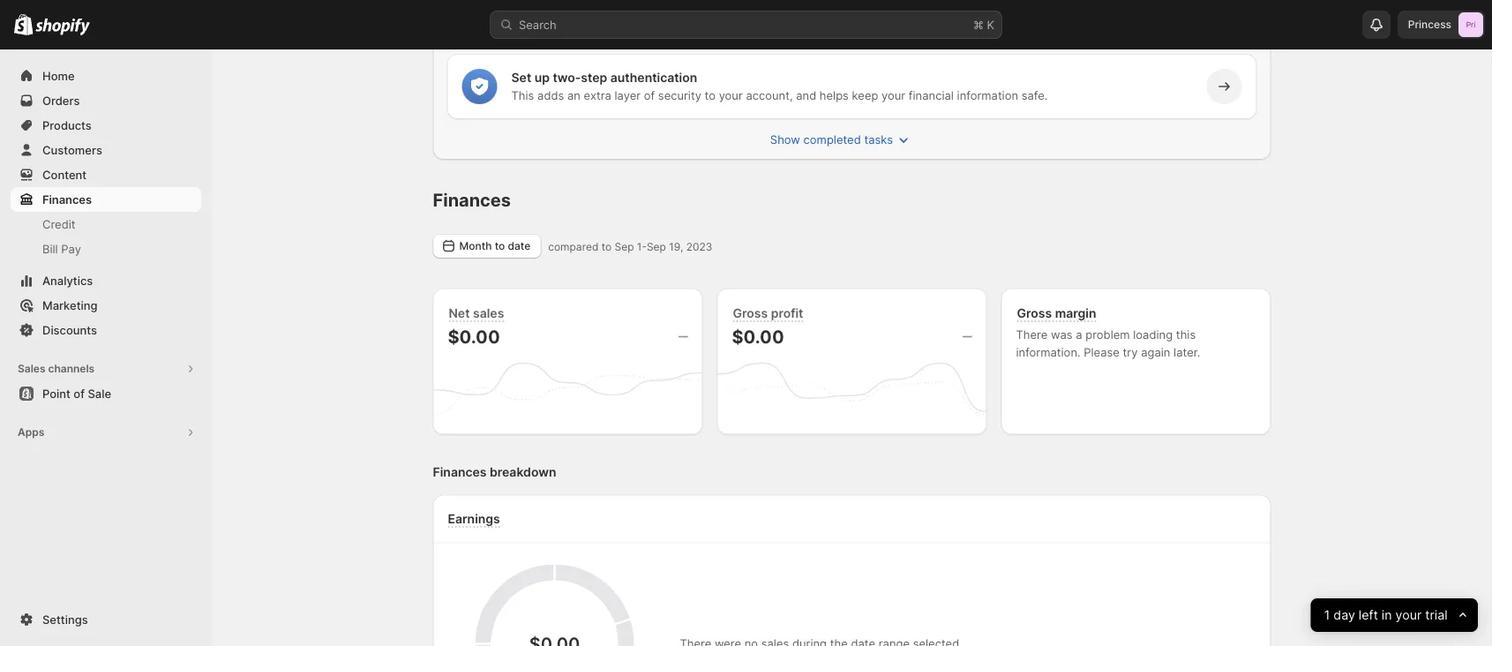 Task type: describe. For each thing, give the bounding box(es) containing it.
financial
[[909, 88, 954, 102]]

earnings button
[[443, 509, 505, 528]]

apps
[[18, 426, 44, 439]]

marketing link
[[11, 293, 201, 318]]

show
[[770, 132, 800, 146]]

layer
[[615, 88, 641, 102]]

content link
[[11, 162, 201, 187]]

try
[[1123, 346, 1138, 359]]

states
[[714, 0, 747, 5]]

to inside you're required to collect sales tax in states where your business has a tax obligation. you'll see the amount of tax your store has collected on the finances overview.
[[596, 0, 607, 5]]

sales
[[18, 362, 45, 375]]

gross profit
[[733, 305, 803, 320]]

where
[[750, 0, 784, 5]]

your left store
[[1131, 0, 1155, 5]]

1 tax from the left
[[681, 0, 698, 5]]

problem
[[1086, 328, 1130, 342]]

step
[[581, 70, 607, 85]]

on
[[587, 9, 600, 23]]

1 day left in your trial
[[1325, 608, 1448, 623]]

1 sep from the left
[[615, 240, 634, 253]]

finances up month
[[433, 189, 511, 211]]

customers link
[[11, 138, 201, 162]]

net sales
[[449, 305, 504, 320]]

point of sale link
[[11, 381, 201, 406]]

credit
[[42, 217, 75, 231]]

information
[[957, 88, 1019, 102]]

compared to sep 1-sep 19, 2023
[[548, 240, 713, 253]]

tasks
[[864, 132, 893, 146]]

sales channels button
[[11, 357, 201, 381]]

breakdown
[[490, 464, 556, 479]]

point of sale button
[[0, 381, 212, 406]]

a inside you're required to collect sales tax in states where your business has a tax obligation. you'll see the amount of tax your store has collected on the finances overview.
[[888, 0, 894, 5]]

month
[[459, 240, 492, 252]]

a inside gross margin there was a problem loading this information. please try again later.
[[1076, 328, 1083, 342]]

orders link
[[11, 88, 201, 113]]

discounts link
[[11, 318, 201, 342]]

your right where
[[787, 0, 811, 5]]

finances link
[[11, 187, 201, 212]]

princess image
[[1459, 12, 1484, 37]]

gross profit button
[[729, 303, 808, 323]]

finances inside you're required to collect sales tax in states where your business has a tax obligation. you'll see the amount of tax your store has collected on the finances overview.
[[625, 9, 673, 23]]

apps button
[[11, 420, 201, 445]]

settings link
[[11, 607, 201, 632]]

⌘ k
[[973, 18, 995, 31]]

settings
[[42, 612, 88, 626]]

gross margin there was a problem loading this information. please try again later.
[[1016, 305, 1201, 359]]

and
[[796, 88, 817, 102]]

store
[[1158, 0, 1186, 5]]

customers
[[42, 143, 102, 157]]

analytics link
[[11, 268, 201, 293]]

trial
[[1426, 608, 1448, 623]]

information.
[[1016, 346, 1081, 359]]

your inside "dropdown button"
[[1396, 608, 1422, 623]]

search
[[519, 18, 557, 31]]

1 horizontal spatial shopify image
[[36, 18, 90, 36]]

1-
[[637, 240, 647, 253]]

earnings
[[448, 511, 500, 526]]

see
[[1009, 0, 1028, 5]]

your left account,
[[719, 88, 743, 102]]

point
[[42, 387, 71, 400]]

products link
[[11, 113, 201, 138]]

set up two-step authentication image
[[471, 78, 488, 95]]

19,
[[669, 240, 683, 253]]

1 horizontal spatial the
[[1031, 0, 1049, 5]]

of inside you're required to collect sales tax in states where your business has a tax obligation. you'll see the amount of tax your store has collected on the finances overview.
[[1096, 0, 1107, 5]]

security
[[658, 88, 702, 102]]

authentication
[[610, 70, 697, 85]]

2 tax from the left
[[898, 0, 914, 5]]

bill pay
[[42, 242, 81, 255]]

account,
[[746, 88, 793, 102]]

you'll
[[977, 0, 1006, 5]]

you're required to collect sales tax in states where your business has a tax obligation. you'll see the amount of tax your store has collected on the finances overview.
[[511, 0, 1186, 23]]

1 day left in your trial button
[[1311, 598, 1478, 632]]

please
[[1084, 346, 1120, 359]]

1
[[1325, 608, 1330, 623]]

orders
[[42, 94, 80, 107]]

net sales button
[[444, 303, 509, 323]]

again
[[1141, 346, 1171, 359]]

home
[[42, 69, 75, 83]]

month to date button
[[433, 234, 541, 259]]

gross for gross profit
[[733, 305, 768, 320]]

home link
[[11, 64, 201, 88]]

in inside you're required to collect sales tax in states where your business has a tax obligation. you'll see the amount of tax your store has collected on the finances overview.
[[701, 0, 710, 5]]



Task type: vqa. For each thing, say whether or not it's contained in the screenshot.
Black's Edit BUTTON
no



Task type: locate. For each thing, give the bounding box(es) containing it.
marketing
[[42, 298, 98, 312]]

1 horizontal spatial of
[[644, 88, 655, 102]]

you're required to collect sales tax in states where your business has a tax obligation. you'll see the amount of tax your store has collected on the finances overview. link
[[447, 0, 1257, 40]]

up
[[535, 70, 550, 85]]

day
[[1334, 608, 1356, 623]]

2 $0.00 from the left
[[732, 326, 784, 347]]

of left sale
[[74, 387, 85, 400]]

content
[[42, 168, 87, 181]]

show completed tasks
[[770, 132, 893, 146]]

to right the security
[[705, 88, 716, 102]]

adds
[[538, 88, 564, 102]]

this
[[511, 88, 534, 102]]

profit
[[771, 305, 803, 320]]

was
[[1051, 328, 1073, 342]]

this
[[1176, 328, 1196, 342]]

1 horizontal spatial gross
[[1017, 305, 1052, 320]]

the right on
[[604, 9, 621, 23]]

1 vertical spatial in
[[1382, 608, 1392, 623]]

gross inside dropdown button
[[733, 305, 768, 320]]

$0.00 for net
[[448, 326, 500, 347]]

1 vertical spatial the
[[604, 9, 621, 23]]

1 vertical spatial of
[[644, 88, 655, 102]]

no change image
[[962, 330, 972, 344]]

$0.00 down net sales
[[448, 326, 500, 347]]

in inside 1 day left in your trial "dropdown button"
[[1382, 608, 1392, 623]]

0 horizontal spatial gross
[[733, 305, 768, 320]]

a right "business"
[[888, 0, 894, 5]]

sep left 19,
[[647, 240, 666, 253]]

finances down collect
[[625, 9, 673, 23]]

0 horizontal spatial $0.00
[[448, 326, 500, 347]]

2 gross from the left
[[1017, 305, 1052, 320]]

your right keep at the top right of the page
[[882, 88, 906, 102]]

bill
[[42, 242, 58, 255]]

margin
[[1055, 305, 1097, 320]]

in up overview.
[[701, 0, 710, 5]]

sales inside "dropdown button"
[[473, 305, 504, 320]]

sales channels
[[18, 362, 95, 375]]

to right compared
[[602, 240, 612, 253]]

sales right collect
[[650, 0, 678, 5]]

0 vertical spatial sales
[[650, 0, 678, 5]]

loading
[[1133, 328, 1173, 342]]

1 vertical spatial has
[[511, 9, 531, 23]]

required
[[548, 0, 593, 5]]

tax
[[681, 0, 698, 5], [898, 0, 914, 5], [1111, 0, 1127, 5]]

amount
[[1052, 0, 1093, 5]]

of inside set up two-step authentication this adds an extra layer of security to your account, and helps keep your financial information safe.
[[644, 88, 655, 102]]

your left trial
[[1396, 608, 1422, 623]]

business
[[814, 0, 862, 5]]

tax up overview.
[[681, 0, 698, 5]]

finances down content
[[42, 192, 92, 206]]

gross up 'there'
[[1017, 305, 1052, 320]]

0 vertical spatial a
[[888, 0, 894, 5]]

1 horizontal spatial tax
[[898, 0, 914, 5]]

gross for gross margin there was a problem loading this information. please try again later.
[[1017, 305, 1052, 320]]

net
[[449, 305, 470, 320]]

⌘
[[973, 18, 984, 31]]

month to date
[[459, 240, 531, 252]]

set up two-step authentication this adds an extra layer of security to your account, and helps keep your financial information safe.
[[511, 70, 1048, 102]]

1 horizontal spatial sep
[[647, 240, 666, 253]]

1 horizontal spatial has
[[865, 0, 885, 5]]

analytics
[[42, 274, 93, 287]]

shopify image
[[14, 14, 33, 35], [36, 18, 90, 36]]

to
[[596, 0, 607, 5], [705, 88, 716, 102], [495, 240, 505, 252], [602, 240, 612, 253]]

0 horizontal spatial sep
[[615, 240, 634, 253]]

overview.
[[676, 9, 730, 23]]

an
[[567, 88, 581, 102]]

products
[[42, 118, 92, 132]]

extra
[[584, 88, 612, 102]]

a right was
[[1076, 328, 1083, 342]]

to inside dropdown button
[[495, 240, 505, 252]]

0 horizontal spatial has
[[511, 9, 531, 23]]

1 $0.00 from the left
[[448, 326, 500, 347]]

0 horizontal spatial shopify image
[[14, 14, 33, 35]]

0 horizontal spatial a
[[888, 0, 894, 5]]

finances
[[625, 9, 673, 23], [433, 189, 511, 211], [42, 192, 92, 206], [433, 464, 487, 479]]

of inside button
[[74, 387, 85, 400]]

two-
[[553, 70, 581, 85]]

1 horizontal spatial a
[[1076, 328, 1083, 342]]

has down you're
[[511, 9, 531, 23]]

set
[[511, 70, 531, 85]]

of
[[1096, 0, 1107, 5], [644, 88, 655, 102], [74, 387, 85, 400]]

no change image
[[678, 330, 688, 344]]

$0.00 down gross profit dropdown button
[[732, 326, 784, 347]]

discounts
[[42, 323, 97, 337]]

1 horizontal spatial sales
[[650, 0, 678, 5]]

compared
[[548, 240, 599, 253]]

safe.
[[1022, 88, 1048, 102]]

of down authentication
[[644, 88, 655, 102]]

princess
[[1408, 18, 1452, 31]]

2 horizontal spatial of
[[1096, 0, 1107, 5]]

2 horizontal spatial tax
[[1111, 0, 1127, 5]]

finances breakdown
[[433, 464, 556, 479]]

3 tax from the left
[[1111, 0, 1127, 5]]

0 horizontal spatial of
[[74, 387, 85, 400]]

2 sep from the left
[[647, 240, 666, 253]]

you're
[[511, 0, 545, 5]]

0 horizontal spatial the
[[604, 9, 621, 23]]

sep
[[615, 240, 634, 253], [647, 240, 666, 253]]

later.
[[1174, 346, 1201, 359]]

gross inside gross margin there was a problem loading this information. please try again later.
[[1017, 305, 1052, 320]]

0 vertical spatial has
[[865, 0, 885, 5]]

to up on
[[596, 0, 607, 5]]

finances up earnings
[[433, 464, 487, 479]]

has right "business"
[[865, 0, 885, 5]]

channels
[[48, 362, 95, 375]]

1 gross from the left
[[733, 305, 768, 320]]

collected
[[534, 9, 584, 23]]

2023
[[686, 240, 713, 253]]

to left date
[[495, 240, 505, 252]]

pay
[[61, 242, 81, 255]]

tax right 'amount'
[[1111, 0, 1127, 5]]

the right see
[[1031, 0, 1049, 5]]

sales right net
[[473, 305, 504, 320]]

point of sale
[[42, 387, 111, 400]]

collect
[[611, 0, 647, 5]]

0 horizontal spatial tax
[[681, 0, 698, 5]]

$0.00 for gross
[[732, 326, 784, 347]]

helps
[[820, 88, 849, 102]]

1 vertical spatial a
[[1076, 328, 1083, 342]]

keep
[[852, 88, 879, 102]]

$0.00
[[448, 326, 500, 347], [732, 326, 784, 347]]

in right 'left'
[[1382, 608, 1392, 623]]

1 horizontal spatial $0.00
[[732, 326, 784, 347]]

k
[[987, 18, 995, 31]]

of right 'amount'
[[1096, 0, 1107, 5]]

credit link
[[11, 212, 201, 237]]

0 horizontal spatial in
[[701, 0, 710, 5]]

sales
[[650, 0, 678, 5], [473, 305, 504, 320]]

gross left profit
[[733, 305, 768, 320]]

tax left obligation. at the top of page
[[898, 0, 914, 5]]

0 vertical spatial of
[[1096, 0, 1107, 5]]

bill pay link
[[11, 237, 201, 261]]

1 vertical spatial sales
[[473, 305, 504, 320]]

a
[[888, 0, 894, 5], [1076, 328, 1083, 342]]

there
[[1016, 328, 1048, 342]]

2 vertical spatial of
[[74, 387, 85, 400]]

completed
[[804, 132, 861, 146]]

sep left 1-
[[615, 240, 634, 253]]

0 horizontal spatial sales
[[473, 305, 504, 320]]

0 vertical spatial in
[[701, 0, 710, 5]]

0 vertical spatial the
[[1031, 0, 1049, 5]]

the
[[1031, 0, 1049, 5], [604, 9, 621, 23]]

sales inside you're required to collect sales tax in states where your business has a tax obligation. you'll see the amount of tax your store has collected on the finances overview.
[[650, 0, 678, 5]]

1 horizontal spatial in
[[1382, 608, 1392, 623]]

gross margin button
[[1013, 303, 1101, 323]]

has
[[865, 0, 885, 5], [511, 9, 531, 23]]

to inside set up two-step authentication this adds an extra layer of security to your account, and helps keep your financial information safe.
[[705, 88, 716, 102]]

sale
[[88, 387, 111, 400]]

obligation.
[[918, 0, 974, 5]]



